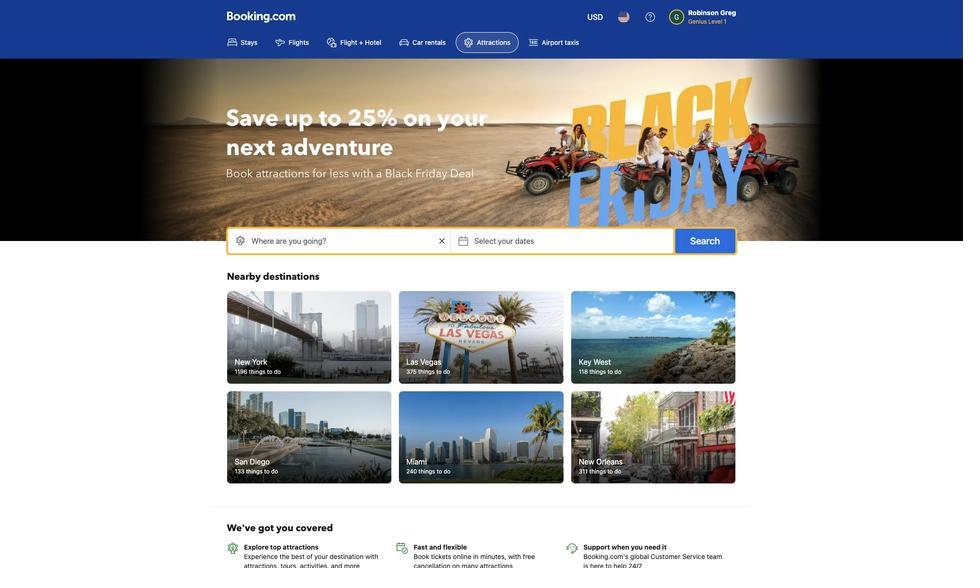 Task type: vqa. For each thing, say whether or not it's contained in the screenshot.
Flight + Hotel "link"
yes



Task type: locate. For each thing, give the bounding box(es) containing it.
help
[[614, 563, 627, 569]]

attractions up best
[[283, 544, 319, 552]]

select
[[475, 237, 496, 246]]

new inside new orleans 311 things to do
[[579, 458, 594, 467]]

new
[[235, 358, 250, 367], [579, 458, 594, 467]]

do inside las vegas 375 things to do
[[444, 369, 450, 376]]

0 horizontal spatial new
[[235, 358, 250, 367]]

new up 1196
[[235, 358, 250, 367]]

san diego 133 things to do
[[235, 458, 278, 476]]

many
[[462, 563, 478, 569]]

attractions,
[[244, 563, 279, 569]]

0 horizontal spatial on
[[403, 103, 432, 134]]

1 vertical spatial you
[[631, 544, 643, 552]]

things inside las vegas 375 things to do
[[418, 369, 435, 376]]

support
[[584, 544, 610, 552]]

genius
[[688, 18, 707, 25]]

here
[[590, 563, 604, 569]]

with inside explore top attractions experience the best of your destination with attractions, tours, activities, and more
[[365, 553, 378, 561]]

0 horizontal spatial and
[[331, 563, 342, 569]]

book down next on the left
[[226, 166, 253, 182]]

1 horizontal spatial and
[[429, 544, 441, 552]]

diego
[[249, 458, 270, 467]]

do down "orleans"
[[614, 469, 621, 476]]

1 vertical spatial attractions
[[283, 544, 319, 552]]

with
[[352, 166, 373, 182], [365, 553, 378, 561], [508, 553, 521, 561]]

do right 240
[[444, 469, 451, 476]]

on inside save up to 25% on your next adventure book attractions for less with a black friday deal
[[403, 103, 432, 134]]

on right 25%
[[403, 103, 432, 134]]

york
[[252, 358, 267, 367]]

0 horizontal spatial book
[[226, 166, 253, 182]]

vegas
[[421, 358, 442, 367]]

do right 1196
[[274, 369, 281, 376]]

attractions left for
[[256, 166, 309, 182]]

things down miami
[[419, 469, 435, 476]]

need
[[644, 544, 661, 552]]

do for new york
[[274, 369, 281, 376]]

miami 240 things to do
[[407, 458, 451, 476]]

attractions inside fast and flexible book tickets online in minutes, with free cancellation on many attractions
[[480, 563, 513, 569]]

to
[[319, 103, 342, 134], [267, 369, 272, 376], [437, 369, 442, 376], [607, 369, 613, 376], [264, 469, 269, 476], [437, 469, 442, 476], [607, 469, 613, 476], [606, 563, 612, 569]]

airport taxis
[[542, 38, 579, 46]]

service
[[682, 553, 705, 561]]

new for new york
[[235, 358, 250, 367]]

with right destination
[[365, 553, 378, 561]]

0 vertical spatial you
[[276, 523, 293, 535]]

0 horizontal spatial your
[[314, 553, 328, 561]]

1 horizontal spatial new
[[579, 458, 594, 467]]

fast and flexible book tickets online in minutes, with free cancellation on many attractions
[[414, 544, 535, 569]]

to right up
[[319, 103, 342, 134]]

do inside san diego 133 things to do
[[271, 469, 278, 476]]

to down diego at the bottom
[[264, 469, 269, 476]]

1 horizontal spatial book
[[414, 553, 429, 561]]

on down online
[[452, 563, 460, 569]]

las vegas image
[[399, 292, 564, 384]]

friday
[[416, 166, 447, 182]]

greg
[[720, 9, 736, 17]]

1
[[724, 18, 727, 25]]

to down york
[[267, 369, 272, 376]]

to inside new orleans 311 things to do
[[607, 469, 613, 476]]

+
[[359, 38, 363, 46]]

minutes,
[[480, 553, 507, 561]]

things down vegas
[[418, 369, 435, 376]]

0 vertical spatial book
[[226, 166, 253, 182]]

do inside miami 240 things to do
[[444, 469, 451, 476]]

you right got
[[276, 523, 293, 535]]

0 vertical spatial on
[[403, 103, 432, 134]]

covered
[[296, 523, 333, 535]]

things inside miami 240 things to do
[[419, 469, 435, 476]]

black
[[385, 166, 413, 182]]

do right 133
[[271, 469, 278, 476]]

things for san diego
[[246, 469, 262, 476]]

things inside new orleans 311 things to do
[[589, 469, 606, 476]]

do inside new orleans 311 things to do
[[614, 469, 621, 476]]

airport
[[542, 38, 563, 46]]

miami
[[407, 458, 427, 467]]

you
[[276, 523, 293, 535], [631, 544, 643, 552]]

on inside fast and flexible book tickets online in minutes, with free cancellation on many attractions
[[452, 563, 460, 569]]

to down booking.com's
[[606, 563, 612, 569]]

search
[[690, 236, 720, 247]]

flight + hotel
[[340, 38, 381, 46]]

1 horizontal spatial on
[[452, 563, 460, 569]]

with inside save up to 25% on your next adventure book attractions for less with a black friday deal
[[352, 166, 373, 182]]

1 vertical spatial new
[[579, 458, 594, 467]]

do right 375
[[444, 369, 450, 376]]

miami image
[[399, 392, 564, 484]]

you for when
[[631, 544, 643, 552]]

san diego image
[[227, 392, 391, 484]]

las vegas 375 things to do
[[407, 358, 450, 376]]

new inside new york 1196 things to do
[[235, 358, 250, 367]]

things down diego at the bottom
[[246, 469, 262, 476]]

133
[[235, 469, 244, 476]]

you inside support when you need it booking.com's global customer service team is here to help 24/7
[[631, 544, 643, 552]]

experience
[[244, 553, 278, 561]]

2 vertical spatial attractions
[[480, 563, 513, 569]]

1 horizontal spatial your
[[437, 103, 487, 134]]

new york 1196 things to do
[[235, 358, 281, 376]]

save up to 25% on your next adventure book attractions for less with a black friday deal
[[226, 103, 487, 182]]

book inside fast and flexible book tickets online in minutes, with free cancellation on many attractions
[[414, 553, 429, 561]]

destination
[[330, 553, 364, 561]]

do for new orleans
[[614, 469, 621, 476]]

you up 'global'
[[631, 544, 643, 552]]

global
[[630, 553, 649, 561]]

to down "orleans"
[[607, 469, 613, 476]]

and up tickets
[[429, 544, 441, 552]]

with left the a
[[352, 166, 373, 182]]

2 vertical spatial your
[[314, 553, 328, 561]]

to down vegas
[[437, 369, 442, 376]]

for
[[312, 166, 327, 182]]

with left free
[[508, 553, 521, 561]]

things right 311
[[589, 469, 606, 476]]

do inside key west 118 things to do
[[614, 369, 621, 376]]

things down york
[[249, 369, 265, 376]]

attractions
[[256, 166, 309, 182], [283, 544, 319, 552], [480, 563, 513, 569]]

attractions down minutes,
[[480, 563, 513, 569]]

to inside key west 118 things to do
[[607, 369, 613, 376]]

new up 311
[[579, 458, 594, 467]]

0 vertical spatial attractions
[[256, 166, 309, 182]]

with inside fast and flexible book tickets online in minutes, with free cancellation on many attractions
[[508, 553, 521, 561]]

1 vertical spatial on
[[452, 563, 460, 569]]

to inside support when you need it booking.com's global customer service team is here to help 24/7
[[606, 563, 612, 569]]

to down "west"
[[607, 369, 613, 376]]

book down fast at the bottom of the page
[[414, 553, 429, 561]]

things inside key west 118 things to do
[[589, 369, 606, 376]]

and
[[429, 544, 441, 552], [331, 563, 342, 569]]

car rentals link
[[391, 32, 454, 53]]

usd button
[[582, 6, 609, 28]]

booking.com image
[[227, 11, 295, 23]]

do right 118
[[614, 369, 621, 376]]

0 vertical spatial new
[[235, 358, 250, 367]]

to right 240
[[437, 469, 442, 476]]

flights link
[[267, 32, 317, 53]]

new york image
[[227, 292, 391, 384]]

rentals
[[425, 38, 446, 46]]

book inside save up to 25% on your next adventure book attractions for less with a black friday deal
[[226, 166, 253, 182]]

is
[[584, 563, 588, 569]]

less
[[330, 166, 349, 182]]

1 horizontal spatial you
[[631, 544, 643, 552]]

1 vertical spatial book
[[414, 553, 429, 561]]

things inside new york 1196 things to do
[[249, 369, 265, 376]]

things inside san diego 133 things to do
[[246, 469, 262, 476]]

robinson
[[688, 9, 719, 17]]

on
[[403, 103, 432, 134], [452, 563, 460, 569]]

things
[[249, 369, 265, 376], [418, 369, 435, 376], [589, 369, 606, 376], [246, 469, 262, 476], [419, 469, 435, 476], [589, 469, 606, 476]]

it
[[662, 544, 667, 552]]

to inside save up to 25% on your next adventure book attractions for less with a black friday deal
[[319, 103, 342, 134]]

do inside new york 1196 things to do
[[274, 369, 281, 376]]

0 horizontal spatial you
[[276, 523, 293, 535]]

and down destination
[[331, 563, 342, 569]]

24/7
[[629, 563, 642, 569]]

0 vertical spatial your
[[437, 103, 487, 134]]

0 vertical spatial and
[[429, 544, 441, 552]]

2 horizontal spatial your
[[498, 237, 513, 246]]

things down "west"
[[589, 369, 606, 376]]

1 vertical spatial and
[[331, 563, 342, 569]]

online
[[453, 553, 471, 561]]

things for key west
[[589, 369, 606, 376]]



Task type: describe. For each thing, give the bounding box(es) containing it.
the
[[280, 553, 290, 561]]

when
[[612, 544, 629, 552]]

Where are you going? search field
[[228, 229, 450, 254]]

san
[[235, 458, 248, 467]]

311
[[579, 469, 588, 476]]

and inside fast and flexible book tickets online in minutes, with free cancellation on many attractions
[[429, 544, 441, 552]]

attractions inside explore top attractions experience the best of your destination with attractions, tours, activities, and more
[[283, 544, 319, 552]]

new orleans image
[[571, 392, 736, 484]]

destinations
[[263, 271, 319, 284]]

booking.com's
[[584, 553, 629, 561]]

do for san diego
[[271, 469, 278, 476]]

key west 118 things to do
[[579, 358, 621, 376]]

things for new orleans
[[589, 469, 606, 476]]

team
[[707, 553, 722, 561]]

flight + hotel link
[[319, 32, 389, 53]]

search button
[[675, 229, 735, 254]]

best
[[291, 553, 305, 561]]

orleans
[[596, 458, 623, 467]]

dates
[[515, 237, 534, 246]]

your inside save up to 25% on your next adventure book attractions for less with a black friday deal
[[437, 103, 487, 134]]

flight
[[340, 38, 357, 46]]

top
[[270, 544, 281, 552]]

stays link
[[219, 32, 265, 53]]

las
[[407, 358, 419, 367]]

free
[[523, 553, 535, 561]]

do for key west
[[614, 369, 621, 376]]

to inside miami 240 things to do
[[437, 469, 442, 476]]

1196
[[235, 369, 247, 376]]

cancellation
[[414, 563, 450, 569]]

select your dates
[[475, 237, 534, 246]]

of
[[307, 553, 313, 561]]

customer
[[651, 553, 681, 561]]

your account menu robinson greg genius level 1 element
[[669, 4, 740, 26]]

attractions inside save up to 25% on your next adventure book attractions for less with a black friday deal
[[256, 166, 309, 182]]

level
[[708, 18, 722, 25]]

attractions link
[[456, 32, 519, 53]]

fast
[[414, 544, 428, 552]]

west
[[593, 358, 611, 367]]

key
[[579, 358, 591, 367]]

support when you need it booking.com's global customer service team is here to help 24/7
[[584, 544, 722, 569]]

taxis
[[565, 38, 579, 46]]

your inside explore top attractions experience the best of your destination with attractions, tours, activities, and more
[[314, 553, 328, 561]]

375
[[407, 369, 417, 376]]

we've
[[227, 523, 256, 535]]

got
[[258, 523, 274, 535]]

activities,
[[300, 563, 329, 569]]

to inside las vegas 375 things to do
[[437, 369, 442, 376]]

up
[[284, 103, 313, 134]]

things for new york
[[249, 369, 265, 376]]

hotel
[[365, 38, 381, 46]]

adventure
[[281, 133, 393, 164]]

a
[[376, 166, 382, 182]]

we've got you covered
[[227, 523, 333, 535]]

tickets
[[431, 553, 451, 561]]

do for las vegas
[[444, 369, 450, 376]]

usd
[[587, 13, 603, 21]]

you for got
[[276, 523, 293, 535]]

car rentals
[[413, 38, 446, 46]]

to inside san diego 133 things to do
[[264, 469, 269, 476]]

next
[[226, 133, 275, 164]]

explore
[[244, 544, 269, 552]]

118
[[579, 369, 588, 376]]

airport taxis link
[[521, 32, 587, 53]]

new orleans 311 things to do
[[579, 458, 623, 476]]

nearby
[[227, 271, 261, 284]]

nearby destinations
[[227, 271, 319, 284]]

in
[[473, 553, 479, 561]]

to inside new york 1196 things to do
[[267, 369, 272, 376]]

more
[[344, 563, 360, 569]]

deal
[[450, 166, 474, 182]]

25%
[[347, 103, 397, 134]]

new for new orleans
[[579, 458, 594, 467]]

240
[[407, 469, 417, 476]]

explore top attractions experience the best of your destination with attractions, tours, activities, and more
[[244, 544, 378, 569]]

tours,
[[281, 563, 298, 569]]

save
[[226, 103, 279, 134]]

car
[[413, 38, 423, 46]]

stays
[[241, 38, 257, 46]]

1 vertical spatial your
[[498, 237, 513, 246]]

robinson greg genius level 1
[[688, 9, 736, 25]]

flights
[[289, 38, 309, 46]]

and inside explore top attractions experience the best of your destination with attractions, tours, activities, and more
[[331, 563, 342, 569]]

attractions
[[477, 38, 511, 46]]

things for las vegas
[[418, 369, 435, 376]]

key west image
[[571, 292, 736, 384]]



